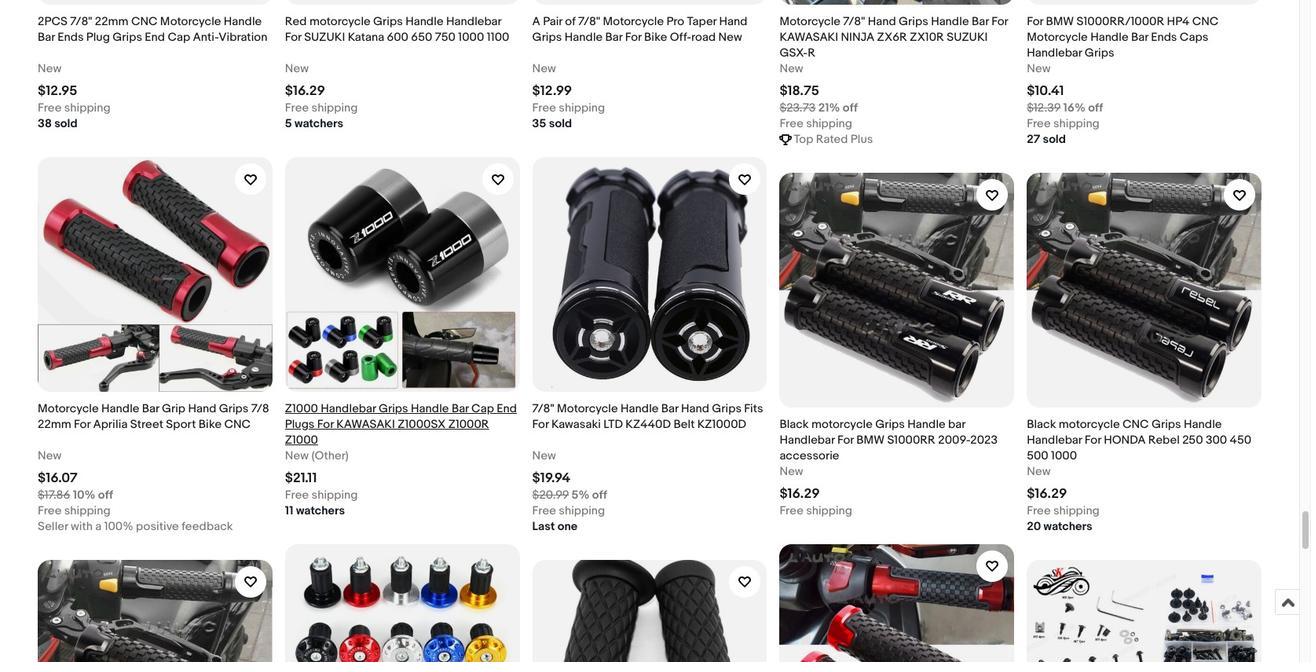 Task type: locate. For each thing, give the bounding box(es) containing it.
off right the 10% on the bottom left of the page
[[98, 488, 113, 502]]

new text field down red
[[285, 61, 309, 77]]

$12.99 text field
[[532, 83, 572, 99]]

1 vertical spatial bike
[[199, 417, 222, 432]]

previous price $23.73 21% off text field
[[780, 100, 858, 116]]

1 horizontal spatial ends
[[1151, 30, 1177, 45]]

handlebar inside red motorcycle grips handle handlebar for suzuki katana 600 650 750 1000 1100
[[446, 14, 501, 29]]

cap inside 'z1000 handlebar grips handle bar cap end plugs for kawasaki z1000sx z1000r z1000 new (other) $21.11 free shipping 11 watchers'
[[471, 401, 494, 416]]

35
[[532, 116, 546, 131]]

gsx-
[[780, 45, 808, 60]]

kawasaki inside 'z1000 handlebar grips handle bar cap end plugs for kawasaki z1000sx z1000r z1000 new (other) $21.11 free shipping 11 watchers'
[[336, 417, 395, 432]]

free inside for bmw s1000rr/1000r hp4 cnc motorcycle handle bar ends caps handlebar grips new $10.41 $12.39 16% off free shipping 27 sold
[[1027, 116, 1051, 131]]

0 vertical spatial cap
[[168, 30, 190, 45]]

0 horizontal spatial black
[[780, 417, 809, 432]]

last
[[532, 519, 555, 534]]

$21.11
[[285, 470, 317, 486]]

previous price $12.39 16% off text field
[[1027, 100, 1103, 116]]

free down $21.11 text box
[[285, 488, 309, 502]]

0 horizontal spatial $16.29 text field
[[285, 83, 325, 99]]

motorcycle inside red motorcycle grips handle handlebar for suzuki katana 600 650 750 1000 1100
[[309, 14, 371, 29]]

0 horizontal spatial suzuki
[[304, 30, 345, 45]]

shipping up 20 watchers text field
[[1053, 503, 1100, 518]]

z1000sx
[[398, 417, 446, 432]]

38 sold text field
[[38, 116, 77, 132]]

10%
[[73, 488, 95, 502]]

1 horizontal spatial $16.29
[[780, 486, 820, 502]]

1 vertical spatial 22mm
[[38, 417, 71, 432]]

0 vertical spatial bike
[[644, 30, 667, 45]]

$16.29 text field
[[780, 486, 820, 502]]

$16.29 inside new $16.29 free shipping 5 watchers
[[285, 83, 325, 99]]

shipping
[[64, 100, 110, 115], [312, 100, 358, 115], [559, 100, 605, 115], [806, 116, 852, 131], [1053, 116, 1100, 131], [312, 488, 358, 502], [64, 503, 110, 518], [559, 503, 605, 518], [806, 503, 852, 518], [1053, 503, 1100, 518]]

shipping down 21%
[[806, 116, 852, 131]]

new down red
[[285, 61, 309, 76]]

27
[[1027, 132, 1040, 147]]

sold right 35
[[549, 116, 572, 131]]

sold right '27'
[[1043, 132, 1066, 147]]

0 horizontal spatial motorcycle
[[309, 14, 371, 29]]

1 horizontal spatial suzuki
[[947, 30, 988, 45]]

new up $16.07
[[38, 448, 61, 463]]

New text field
[[532, 61, 556, 77], [780, 61, 803, 77], [38, 448, 61, 464], [532, 448, 556, 464], [1027, 464, 1051, 480]]

shipping inside new $12.95 free shipping 38 sold
[[64, 100, 110, 115]]

1 horizontal spatial kawasaki
[[780, 30, 838, 45]]

motorcycle up $10.41 text box
[[1027, 30, 1088, 45]]

kawasaki
[[780, 30, 838, 45], [336, 417, 395, 432]]

hand up sport
[[188, 401, 216, 416]]

2 black from the left
[[1027, 417, 1056, 432]]

0 horizontal spatial 22mm
[[38, 417, 71, 432]]

hand inside a pair of 7/8" motorcycle pro taper hand grips handle bar for bike off-road new
[[719, 14, 747, 29]]

0 vertical spatial $16.29 text field
[[285, 83, 325, 99]]

grips up the 600
[[373, 14, 403, 29]]

sold
[[54, 116, 77, 131], [549, 116, 572, 131], [1043, 132, 1066, 147]]

free shipping text field for $19.94
[[532, 503, 605, 519]]

cnc inside for bmw s1000rr/1000r hp4 cnc motorcycle handle bar ends caps handlebar grips new $10.41 $12.39 16% off free shipping 27 sold
[[1192, 14, 1219, 29]]

bike inside a pair of 7/8" motorcycle pro taper hand grips handle bar for bike off-road new
[[644, 30, 667, 45]]

motorcycle up the anti-
[[160, 14, 221, 29]]

1 horizontal spatial black
[[1027, 417, 1056, 432]]

1 black from the left
[[780, 417, 809, 432]]

1 horizontal spatial cap
[[471, 401, 494, 416]]

bike
[[644, 30, 667, 45], [199, 417, 222, 432]]

handle down s1000rr/1000r on the right top of page
[[1091, 30, 1129, 45]]

watchers inside black motorcycle cnc grips handle handlebar for honda rebel 250 300 450 500 1000 new $16.29 free shipping 20 watchers
[[1044, 519, 1092, 534]]

motorcycle up kawasaki
[[557, 401, 618, 416]]

1 horizontal spatial bike
[[644, 30, 667, 45]]

22mm
[[95, 14, 128, 29], [38, 417, 71, 432]]

1 vertical spatial kawasaki
[[336, 417, 395, 432]]

$16.29 up 5 watchers text box
[[285, 83, 325, 99]]

pair
[[543, 14, 562, 29]]

motorcycle inside 2pcs 7/8" 22mm cnc motorcycle handle bar ends plug grips end cap anti-vibration
[[160, 14, 221, 29]]

shipping down the 5% on the bottom
[[559, 503, 605, 518]]

watchers right 20
[[1044, 519, 1092, 534]]

off right 21%
[[843, 100, 858, 115]]

black inside black motorcycle cnc grips handle handlebar for honda rebel 250 300 450 500 1000 new $16.29 free shipping 20 watchers
[[1027, 417, 1056, 432]]

sold inside the 'new $12.99 free shipping 35 sold'
[[549, 116, 572, 131]]

shipping inside black motorcycle grips handle bar handlebar for bmw s1000rr 2009-2023 accessorie new $16.29 free shipping
[[806, 503, 852, 518]]

shipping inside black motorcycle cnc grips handle handlebar for honda rebel 250 300 450 500 1000 new $16.29 free shipping 20 watchers
[[1053, 503, 1100, 518]]

bar
[[948, 417, 965, 432]]

bike for $12.99
[[644, 30, 667, 45]]

bmw left 's1000rr'
[[857, 433, 885, 447]]

end
[[145, 30, 165, 45], [497, 401, 517, 416]]

$16.29 text field up 5 watchers text box
[[285, 83, 325, 99]]

grips
[[373, 14, 403, 29], [899, 14, 928, 29], [113, 30, 142, 45], [532, 30, 562, 45], [1085, 45, 1114, 60], [219, 401, 249, 416], [379, 401, 408, 416], [712, 401, 742, 416], [875, 417, 905, 432], [1152, 417, 1181, 432]]

$10.41 text field
[[1027, 83, 1064, 99]]

shipping up 11 watchers text box
[[312, 488, 358, 502]]

off inside the motorcycle 7/8" hand grips handle bar for kawasaki ninja zx6r zx10r suzuki gsx-r new $18.75 $23.73 21% off free shipping
[[843, 100, 858, 115]]

$16.29 text field
[[285, 83, 325, 99], [1027, 486, 1067, 502]]

1 ends from the left
[[58, 30, 84, 45]]

hand up belt
[[681, 401, 709, 416]]

watchers inside 'z1000 handlebar grips handle bar cap end plugs for kawasaki z1000sx z1000r z1000 new (other) $21.11 free shipping 11 watchers'
[[296, 503, 345, 518]]

1 z1000 from the top
[[285, 401, 318, 416]]

$16.29 up 20
[[1027, 486, 1067, 502]]

bar inside 2pcs 7/8" 22mm cnc motorcycle handle bar ends plug grips end cap anti-vibration
[[38, 30, 55, 45]]

motorcycle inside black motorcycle cnc grips handle handlebar for honda rebel 250 300 450 500 1000 new $16.29 free shipping 20 watchers
[[1059, 417, 1120, 432]]

1100
[[487, 30, 509, 45]]

hand
[[719, 14, 747, 29], [868, 14, 896, 29], [188, 401, 216, 416], [681, 401, 709, 416]]

1 vertical spatial end
[[497, 401, 517, 416]]

free up 35
[[532, 100, 556, 115]]

0 vertical spatial watchers
[[295, 116, 343, 131]]

free shipping text field for $16.29
[[285, 100, 358, 116]]

grips left 7/8
[[219, 401, 249, 416]]

motorcycle for 1000
[[1059, 417, 1120, 432]]

handlebar up 1100
[[446, 14, 501, 29]]

$21.11 text field
[[285, 470, 317, 486]]

z1000 down plugs
[[285, 433, 318, 447]]

a
[[532, 14, 540, 29]]

vibration
[[219, 30, 267, 45]]

1 suzuki from the left
[[304, 30, 345, 45]]

2 suzuki from the left
[[947, 30, 988, 45]]

0 vertical spatial bmw
[[1046, 14, 1074, 29]]

0 vertical spatial 1000
[[458, 30, 484, 45]]

grips down pair
[[532, 30, 562, 45]]

500
[[1027, 448, 1049, 463]]

cap up z1000r
[[471, 401, 494, 416]]

22mm up "$16.07" text field at the left bottom of the page
[[38, 417, 71, 432]]

for bmw s1000rr/1000r hp4 cnc motorcycle handle bar ends caps handlebar grips new $10.41 $12.39 16% off free shipping 27 sold
[[1027, 14, 1219, 147]]

street
[[130, 417, 163, 432]]

hand up zx6r on the right top of page
[[868, 14, 896, 29]]

$16.29 down accessorie at the right
[[780, 486, 820, 502]]

off right the 5% on the bottom
[[592, 488, 607, 502]]

off inside for bmw s1000rr/1000r hp4 cnc motorcycle handle bar ends caps handlebar grips new $10.41 $12.39 16% off free shipping 27 sold
[[1088, 100, 1103, 115]]

Free shipping text field
[[532, 100, 605, 116], [780, 116, 852, 132], [38, 503, 110, 519], [532, 503, 605, 519], [1027, 503, 1100, 519]]

16%
[[1063, 100, 1086, 115]]

grips up 's1000rr'
[[875, 417, 905, 432]]

1 vertical spatial $16.29 text field
[[1027, 486, 1067, 502]]

off right 16%
[[1088, 100, 1103, 115]]

bar
[[972, 14, 989, 29], [38, 30, 55, 45], [605, 30, 622, 45], [1131, 30, 1148, 45], [142, 401, 159, 416], [452, 401, 469, 416], [661, 401, 678, 416]]

seller
[[38, 519, 68, 534]]

new text field down 'gsx-' on the top right of the page
[[780, 61, 803, 77]]

free shipping text field down 500
[[1027, 503, 1100, 519]]

hand right taper
[[719, 14, 747, 29]]

free down $16.29 text box
[[780, 503, 804, 518]]

motorcycle up the 'aprilia'
[[38, 401, 99, 416]]

2 ends from the left
[[1151, 30, 1177, 45]]

handle inside 'z1000 handlebar grips handle bar cap end plugs for kawasaki z1000sx z1000r z1000 new (other) $21.11 free shipping 11 watchers'
[[411, 401, 449, 416]]

free up last
[[532, 503, 556, 518]]

new text field for $16.29
[[1027, 464, 1051, 480]]

new up $21.11
[[285, 448, 309, 463]]

$16.29 inside black motorcycle grips handle bar handlebar for bmw s1000rr 2009-2023 accessorie new $16.29 free shipping
[[780, 486, 820, 502]]

$16.29 text field for $16.29
[[285, 83, 325, 99]]

0 vertical spatial z1000
[[285, 401, 318, 416]]

$19.94 text field
[[532, 470, 571, 486]]

new text field for $19.94
[[532, 448, 556, 464]]

new text field down 500
[[1027, 464, 1051, 480]]

shipping inside the motorcycle 7/8" hand grips handle bar for kawasaki ninja zx6r zx10r suzuki gsx-r new $18.75 $23.73 21% off free shipping
[[806, 116, 852, 131]]

shipping inside new $16.07 $17.86 10% off free shipping seller with a 100% positive feedback
[[64, 503, 110, 518]]

Last one text field
[[532, 519, 578, 535]]

250
[[1182, 433, 1203, 447]]

shipping inside the 'new $12.99 free shipping 35 sold'
[[559, 100, 605, 115]]

new up $12.95
[[38, 61, 61, 76]]

suzuki down red
[[304, 30, 345, 45]]

$12.99
[[532, 83, 572, 99]]

Top Rated Plus text field
[[794, 132, 873, 148]]

handle up z1000sx
[[411, 401, 449, 416]]

0 vertical spatial kawasaki
[[780, 30, 838, 45]]

0 vertical spatial end
[[145, 30, 165, 45]]

new $16.07 $17.86 10% off free shipping seller with a 100% positive feedback
[[38, 448, 233, 534]]

new text field up $10.41 on the right of page
[[1027, 61, 1051, 77]]

grips up z1000sx
[[379, 401, 408, 416]]

for
[[992, 14, 1008, 29], [1027, 14, 1043, 29], [285, 30, 301, 45], [625, 30, 642, 45], [74, 417, 90, 432], [317, 417, 334, 432], [532, 417, 549, 432], [837, 433, 854, 447], [1085, 433, 1101, 447]]

sold inside new $12.95 free shipping 38 sold
[[54, 116, 77, 131]]

new up $10.41 on the right of page
[[1027, 61, 1051, 76]]

free up 5
[[285, 100, 309, 115]]

watchers right 5
[[295, 116, 343, 131]]

$16.07 text field
[[38, 470, 77, 486]]

free inside new $16.29 free shipping 5 watchers
[[285, 100, 309, 115]]

black for 1000
[[1027, 417, 1056, 432]]

new up $19.94
[[532, 448, 556, 463]]

7/8" inside a pair of 7/8" motorcycle pro taper hand grips handle bar for bike off-road new
[[578, 14, 600, 29]]

bike left off-
[[644, 30, 667, 45]]

0 horizontal spatial ends
[[58, 30, 84, 45]]

grips inside 2pcs 7/8" 22mm cnc motorcycle handle bar ends plug grips end cap anti-vibration
[[113, 30, 142, 45]]

handlebar up 500
[[1027, 433, 1082, 447]]

7/8" up ninja
[[843, 14, 865, 29]]

0 horizontal spatial cap
[[168, 30, 190, 45]]

hp4
[[1167, 14, 1190, 29]]

bmw
[[1046, 14, 1074, 29], [857, 433, 885, 447]]

free up seller
[[38, 503, 62, 518]]

$18.75
[[780, 83, 819, 99]]

7/8" inside 7/8" motorcycle handle bar hand grips fits for kawasaki ltd kz440d belt kz1000d
[[532, 401, 554, 416]]

handlebar
[[446, 14, 501, 29], [1027, 45, 1082, 60], [321, 401, 376, 416], [780, 433, 835, 447], [1027, 433, 1082, 447]]

watchers inside new $16.29 free shipping 5 watchers
[[295, 116, 343, 131]]

motorcycle inside black motorcycle grips handle bar handlebar for bmw s1000rr 2009-2023 accessorie new $16.29 free shipping
[[812, 417, 873, 432]]

$17.86
[[38, 488, 70, 502]]

new
[[718, 30, 742, 45], [38, 61, 61, 76], [285, 61, 309, 76], [532, 61, 556, 76], [780, 61, 803, 76], [1027, 61, 1051, 76], [38, 448, 61, 463], [285, 448, 309, 463], [532, 448, 556, 463], [780, 464, 803, 479], [1027, 464, 1051, 479]]

bike right sport
[[199, 417, 222, 432]]

1 horizontal spatial 22mm
[[95, 14, 128, 29]]

handlebar up (other)
[[321, 401, 376, 416]]

1 vertical spatial cap
[[471, 401, 494, 416]]

free shipping text field down the 10% on the bottom left of the page
[[38, 503, 110, 519]]

black up accessorie at the right
[[780, 417, 809, 432]]

1 vertical spatial 1000
[[1051, 448, 1077, 463]]

free shipping text field for $18.75
[[780, 116, 852, 132]]

new inside new $19.94 $20.99 5% off free shipping last one
[[532, 448, 556, 463]]

sold right 38
[[54, 116, 77, 131]]

2 horizontal spatial sold
[[1043, 132, 1066, 147]]

0 horizontal spatial bmw
[[857, 433, 885, 447]]

grips up zx10r
[[899, 14, 928, 29]]

0 horizontal spatial sold
[[54, 116, 77, 131]]

handle inside a pair of 7/8" motorcycle pro taper hand grips handle bar for bike off-road new
[[565, 30, 603, 45]]

7/8" right 'of'
[[578, 14, 600, 29]]

motorcycle inside a pair of 7/8" motorcycle pro taper hand grips handle bar for bike off-road new
[[603, 14, 664, 29]]

katana
[[348, 30, 384, 45]]

one
[[557, 519, 578, 534]]

handle up the 650
[[405, 14, 444, 29]]

2 horizontal spatial $16.29
[[1027, 486, 1067, 502]]

shipping down $16.29 text box
[[806, 503, 852, 518]]

1 vertical spatial bmw
[[857, 433, 885, 447]]

22mm up plug
[[95, 14, 128, 29]]

watchers for $21.11
[[296, 503, 345, 518]]

1 horizontal spatial 1000
[[1051, 448, 1077, 463]]

1 horizontal spatial sold
[[549, 116, 572, 131]]

motorcycle left the pro
[[603, 14, 664, 29]]

New text field
[[38, 61, 61, 77], [285, 61, 309, 77], [1027, 61, 1051, 77], [780, 464, 803, 480]]

new text field up $12.95
[[38, 61, 61, 77]]

pro
[[667, 14, 684, 29]]

ends down hp4
[[1151, 30, 1177, 45]]

new right road at the right top
[[718, 30, 742, 45]]

grips up rebel
[[1152, 417, 1181, 432]]

0 vertical spatial 22mm
[[95, 14, 128, 29]]

new up $16.29 text box
[[780, 464, 803, 479]]

kawasaki up r
[[780, 30, 838, 45]]

new text field for $12.99
[[532, 61, 556, 77]]

new text field up $16.07
[[38, 448, 61, 464]]

cnc inside black motorcycle cnc grips handle handlebar for honda rebel 250 300 450 500 1000 new $16.29 free shipping 20 watchers
[[1123, 417, 1149, 432]]

new text field for for bmw s1000rr/1000r hp4 cnc motorcycle handle bar ends caps handlebar grips
[[1027, 61, 1051, 77]]

new up $12.99 text box
[[532, 61, 556, 76]]

$18.75 text field
[[780, 83, 819, 99]]

z1000 up plugs
[[285, 401, 318, 416]]

2pcs
[[38, 14, 68, 29]]

motorcycle up honda
[[1059, 417, 1120, 432]]

zx6r
[[877, 30, 907, 45]]

grips down s1000rr/1000r on the right top of page
[[1085, 45, 1114, 60]]

new text field for 2pcs 7/8" 22mm cnc motorcycle handle bar ends plug grips end cap anti-vibration
[[38, 61, 61, 77]]

1 horizontal spatial end
[[497, 401, 517, 416]]

cap left the anti-
[[168, 30, 190, 45]]

free shipping text field down the 5% on the bottom
[[532, 503, 605, 519]]

grips right plug
[[113, 30, 142, 45]]

2 vertical spatial watchers
[[1044, 519, 1092, 534]]

grips up kz1000d
[[712, 401, 742, 416]]

handle up the 'aprilia'
[[101, 401, 139, 416]]

1000 inside black motorcycle cnc grips handle handlebar for honda rebel 250 300 450 500 1000 new $16.29 free shipping 20 watchers
[[1051, 448, 1077, 463]]

bike inside "motorcycle handle bar grip hand grips 7/8 22mm for aprilia street sport bike cnc"
[[199, 417, 222, 432]]

1000 inside red motorcycle grips handle handlebar for suzuki katana 600 650 750 1000 1100
[[458, 30, 484, 45]]

ends down 2pcs
[[58, 30, 84, 45]]

7/8" inside the motorcycle 7/8" hand grips handle bar for kawasaki ninja zx6r zx10r suzuki gsx-r new $18.75 $23.73 21% off free shipping
[[843, 14, 865, 29]]

0 horizontal spatial end
[[145, 30, 165, 45]]

new text field for $18.75
[[780, 61, 803, 77]]

end inside 2pcs 7/8" 22mm cnc motorcycle handle bar ends plug grips end cap anti-vibration
[[145, 30, 165, 45]]

7/8" inside 2pcs 7/8" 22mm cnc motorcycle handle bar ends plug grips end cap anti-vibration
[[70, 14, 92, 29]]

motorcycle up katana
[[309, 14, 371, 29]]

$16.29 text field for motorcycle
[[1027, 486, 1067, 502]]

z1000r
[[448, 417, 489, 432]]

free inside black motorcycle grips handle bar handlebar for bmw s1000rr 2009-2023 accessorie new $16.29 free shipping
[[780, 503, 804, 518]]

2 horizontal spatial motorcycle
[[1059, 417, 1120, 432]]

handle
[[224, 14, 262, 29], [405, 14, 444, 29], [931, 14, 969, 29], [565, 30, 603, 45], [1091, 30, 1129, 45], [101, 401, 139, 416], [411, 401, 449, 416], [621, 401, 659, 416], [908, 417, 946, 432], [1184, 417, 1222, 432]]

for inside for bmw s1000rr/1000r hp4 cnc motorcycle handle bar ends caps handlebar grips new $10.41 $12.39 16% off free shipping 27 sold
[[1027, 14, 1043, 29]]

1000 right 500
[[1051, 448, 1077, 463]]

7/8" up plug
[[70, 14, 92, 29]]

sold for $12.99
[[549, 116, 572, 131]]

handle up 250
[[1184, 417, 1222, 432]]

1000
[[458, 30, 484, 45], [1051, 448, 1077, 463]]

0 horizontal spatial 1000
[[458, 30, 484, 45]]

handlebar up $10.41 on the right of page
[[1027, 45, 1082, 60]]

cnc inside 2pcs 7/8" 22mm cnc motorcycle handle bar ends plug grips end cap anti-vibration
[[131, 14, 158, 29]]

20
[[1027, 519, 1041, 534]]

new text field up $12.99 text box
[[532, 61, 556, 77]]

7/8" motorcycle handle bar hand grips fits for kawasaki ltd kz440d belt kz1000d
[[532, 401, 763, 432]]

shipping up 35 sold text field on the left top
[[559, 100, 605, 115]]

bar inside the motorcycle 7/8" hand grips handle bar for kawasaki ninja zx6r zx10r suzuki gsx-r new $18.75 $23.73 21% off free shipping
[[972, 14, 989, 29]]

0 horizontal spatial $16.29
[[285, 83, 325, 99]]

shipping up 5 watchers text box
[[312, 100, 358, 115]]

grips inside red motorcycle grips handle handlebar for suzuki katana 600 650 750 1000 1100
[[373, 14, 403, 29]]

taper
[[687, 14, 717, 29]]

Seller with a 100% positive feedback text field
[[38, 519, 233, 535]]

watchers right 11
[[296, 503, 345, 518]]

handle up vibration
[[224, 14, 262, 29]]

new down 'gsx-' on the top right of the page
[[780, 61, 803, 76]]

for inside the motorcycle 7/8" hand grips handle bar for kawasaki ninja zx6r zx10r suzuki gsx-r new $18.75 $23.73 21% off free shipping
[[992, 14, 1008, 29]]

motorcycle
[[160, 14, 221, 29], [603, 14, 664, 29], [780, 14, 841, 29], [1027, 30, 1088, 45], [38, 401, 99, 416], [557, 401, 618, 416]]

1 vertical spatial z1000
[[285, 433, 318, 447]]

11 watchers text field
[[285, 503, 345, 519]]

handle inside for bmw s1000rr/1000r hp4 cnc motorcycle handle bar ends caps handlebar grips new $10.41 $12.39 16% off free shipping 27 sold
[[1091, 30, 1129, 45]]

cnc
[[131, 14, 158, 29], [1192, 14, 1219, 29], [224, 417, 251, 432], [1123, 417, 1149, 432]]

motorcycle inside "motorcycle handle bar grip hand grips 7/8 22mm for aprilia street sport bike cnc"
[[38, 401, 99, 416]]

watchers
[[295, 116, 343, 131], [296, 503, 345, 518], [1044, 519, 1092, 534]]

new $12.95 free shipping 38 sold
[[38, 61, 110, 131]]

free inside 'z1000 handlebar grips handle bar cap end plugs for kawasaki z1000sx z1000r z1000 new (other) $21.11 free shipping 11 watchers'
[[285, 488, 309, 502]]

$16.29 text field up 20
[[1027, 486, 1067, 502]]

1 horizontal spatial $16.29 text field
[[1027, 486, 1067, 502]]

1 vertical spatial watchers
[[296, 503, 345, 518]]

z1000
[[285, 401, 318, 416], [285, 433, 318, 447]]

0 horizontal spatial kawasaki
[[336, 417, 395, 432]]

handle inside "motorcycle handle bar grip hand grips 7/8 22mm for aprilia street sport bike cnc"
[[101, 401, 139, 416]]

1000 right the 750
[[458, 30, 484, 45]]

shipping down 16%
[[1053, 116, 1100, 131]]

for inside a pair of 7/8" motorcycle pro taper hand grips handle bar for bike off-road new
[[625, 30, 642, 45]]

1 horizontal spatial motorcycle
[[812, 417, 873, 432]]

0 horizontal spatial bike
[[199, 417, 222, 432]]

1 horizontal spatial bmw
[[1046, 14, 1074, 29]]

Free shipping text field
[[38, 100, 110, 116], [285, 100, 358, 116], [1027, 116, 1100, 132], [285, 488, 358, 503], [780, 503, 852, 519]]



Task type: describe. For each thing, give the bounding box(es) containing it.
7/8
[[251, 401, 269, 416]]

sport
[[166, 417, 196, 432]]

shipping inside new $19.94 $20.99 5% off free shipping last one
[[559, 503, 605, 518]]

new inside the motorcycle 7/8" hand grips handle bar for kawasaki ninja zx6r zx10r suzuki gsx-r new $18.75 $23.73 21% off free shipping
[[780, 61, 803, 76]]

new inside for bmw s1000rr/1000r hp4 cnc motorcycle handle bar ends caps handlebar grips new $10.41 $12.39 16% off free shipping 27 sold
[[1027, 61, 1051, 76]]

grips inside black motorcycle grips handle bar handlebar for bmw s1000rr 2009-2023 accessorie new $16.29 free shipping
[[875, 417, 905, 432]]

kz1000d
[[697, 417, 746, 432]]

grips inside 7/8" motorcycle handle bar hand grips fits for kawasaki ltd kz440d belt kz1000d
[[712, 401, 742, 416]]

new inside new $16.07 $17.86 10% off free shipping seller with a 100% positive feedback
[[38, 448, 61, 463]]

rebel
[[1148, 433, 1180, 447]]

anti-
[[193, 30, 219, 45]]

$20.99
[[532, 488, 569, 502]]

kawasaki
[[551, 417, 601, 432]]

new inside a pair of 7/8" motorcycle pro taper hand grips handle bar for bike off-road new
[[718, 30, 742, 45]]

New (Other) text field
[[285, 448, 349, 464]]

red
[[285, 14, 307, 29]]

of
[[565, 14, 576, 29]]

grips inside 'z1000 handlebar grips handle bar cap end plugs for kawasaki z1000sx z1000r z1000 new (other) $21.11 free shipping 11 watchers'
[[379, 401, 408, 416]]

motorcycle handle bar grip hand grips 7/8 22mm for aprilia street sport bike cnc
[[38, 401, 269, 432]]

22mm inside 2pcs 7/8" 22mm cnc motorcycle handle bar ends plug grips end cap anti-vibration
[[95, 14, 128, 29]]

$10.41
[[1027, 83, 1064, 99]]

kz440d
[[626, 417, 671, 432]]

black motorcycle grips handle bar handlebar for bmw s1000rr 2009-2023 accessorie new $16.29 free shipping
[[780, 417, 998, 518]]

caps
[[1180, 30, 1208, 45]]

with
[[71, 519, 93, 534]]

35 sold text field
[[532, 116, 572, 132]]

for inside black motorcycle grips handle bar handlebar for bmw s1000rr 2009-2023 accessorie new $16.29 free shipping
[[837, 433, 854, 447]]

100%
[[104, 519, 133, 534]]

free shipping text field for $16.07
[[38, 503, 110, 519]]

belt
[[674, 417, 695, 432]]

ltd
[[604, 417, 623, 432]]

22mm inside "motorcycle handle bar grip hand grips 7/8 22mm for aprilia street sport bike cnc"
[[38, 417, 71, 432]]

free inside black motorcycle cnc grips handle handlebar for honda rebel 250 300 450 500 1000 new $16.29 free shipping 20 watchers
[[1027, 503, 1051, 518]]

grips inside for bmw s1000rr/1000r hp4 cnc motorcycle handle bar ends caps handlebar grips new $10.41 $12.39 16% off free shipping 27 sold
[[1085, 45, 1114, 60]]

27 sold text field
[[1027, 132, 1066, 148]]

handle inside 7/8" motorcycle handle bar hand grips fits for kawasaki ltd kz440d belt kz1000d
[[621, 401, 659, 416]]

top
[[794, 132, 813, 147]]

rated
[[816, 132, 848, 147]]

free inside new $19.94 $20.99 5% off free shipping last one
[[532, 503, 556, 518]]

new text field for $16.07
[[38, 448, 61, 464]]

5 watchers text field
[[285, 116, 343, 132]]

new $16.29 free shipping 5 watchers
[[285, 61, 358, 131]]

new inside new $12.95 free shipping 38 sold
[[38, 61, 61, 76]]

for inside red motorcycle grips handle handlebar for suzuki katana 600 650 750 1000 1100
[[285, 30, 301, 45]]

s1000rr
[[887, 433, 936, 447]]

hand inside "motorcycle handle bar grip hand grips 7/8 22mm for aprilia street sport bike cnc"
[[188, 401, 216, 416]]

plugs
[[285, 417, 315, 432]]

free inside the 'new $12.99 free shipping 35 sold'
[[532, 100, 556, 115]]

end inside 'z1000 handlebar grips handle bar cap end plugs for kawasaki z1000sx z1000r z1000 new (other) $21.11 free shipping 11 watchers'
[[497, 401, 517, 416]]

free shipping text field for handlebar
[[285, 488, 358, 503]]

new inside 'z1000 handlebar grips handle bar cap end plugs for kawasaki z1000sx z1000r z1000 new (other) $21.11 free shipping 11 watchers'
[[285, 448, 309, 463]]

38
[[38, 116, 52, 131]]

grips inside a pair of 7/8" motorcycle pro taper hand grips handle bar for bike off-road new
[[532, 30, 562, 45]]

top rated plus
[[794, 132, 873, 147]]

off inside new $16.07 $17.86 10% off free shipping seller with a 100% positive feedback
[[98, 488, 113, 502]]

new inside black motorcycle grips handle bar handlebar for bmw s1000rr 2009-2023 accessorie new $16.29 free shipping
[[780, 464, 803, 479]]

650
[[411, 30, 432, 45]]

positive
[[136, 519, 179, 534]]

suzuki inside the motorcycle 7/8" hand grips handle bar for kawasaki ninja zx6r zx10r suzuki gsx-r new $18.75 $23.73 21% off free shipping
[[947, 30, 988, 45]]

honda
[[1104, 433, 1146, 447]]

(other)
[[311, 448, 349, 463]]

$16.29 inside black motorcycle cnc grips handle handlebar for honda rebel 250 300 450 500 1000 new $16.29 free shipping 20 watchers
[[1027, 486, 1067, 502]]

z1000 handlebar grips handle bar cap end plugs for kawasaki z1000sx z1000r z1000 new (other) $21.11 free shipping 11 watchers
[[285, 401, 517, 518]]

grips inside black motorcycle cnc grips handle handlebar for honda rebel 250 300 450 500 1000 new $16.29 free shipping 20 watchers
[[1152, 417, 1181, 432]]

grip
[[162, 401, 185, 416]]

$16.07
[[38, 470, 77, 486]]

grips inside the motorcycle 7/8" hand grips handle bar for kawasaki ninja zx6r zx10r suzuki gsx-r new $18.75 $23.73 21% off free shipping
[[899, 14, 928, 29]]

motorcycle inside 7/8" motorcycle handle bar hand grips fits for kawasaki ltd kz440d belt kz1000d
[[557, 401, 618, 416]]

2pcs 7/8" 22mm cnc motorcycle handle bar ends plug grips end cap anti-vibration
[[38, 14, 267, 45]]

ends inside for bmw s1000rr/1000r hp4 cnc motorcycle handle bar ends caps handlebar grips new $10.41 $12.39 16% off free shipping 27 sold
[[1151, 30, 1177, 45]]

watchers for $16.29
[[1044, 519, 1092, 534]]

handlebar inside black motorcycle grips handle bar handlebar for bmw s1000rr 2009-2023 accessorie new $16.29 free shipping
[[780, 433, 835, 447]]

$19.94
[[532, 470, 571, 486]]

fits
[[744, 401, 763, 416]]

2009-
[[938, 433, 970, 447]]

off inside new $19.94 $20.99 5% off free shipping last one
[[592, 488, 607, 502]]

free inside new $12.95 free shipping 38 sold
[[38, 100, 62, 115]]

shipping inside 'z1000 handlebar grips handle bar cap end plugs for kawasaki z1000sx z1000r z1000 new (other) $21.11 free shipping 11 watchers'
[[312, 488, 358, 502]]

a pair of 7/8" motorcycle pro taper hand grips handle bar for bike off-road new
[[532, 14, 747, 45]]

handlebar inside for bmw s1000rr/1000r hp4 cnc motorcycle handle bar ends caps handlebar grips new $10.41 $12.39 16% off free shipping 27 sold
[[1027, 45, 1082, 60]]

2 z1000 from the top
[[285, 433, 318, 447]]

free inside new $16.07 $17.86 10% off free shipping seller with a 100% positive feedback
[[38, 503, 62, 518]]

for inside black motorcycle cnc grips handle handlebar for honda rebel 250 300 450 500 1000 new $16.29 free shipping 20 watchers
[[1085, 433, 1101, 447]]

red motorcycle grips handle handlebar for suzuki katana 600 650 750 1000 1100
[[285, 14, 509, 45]]

new $19.94 $20.99 5% off free shipping last one
[[532, 448, 607, 534]]

handle inside black motorcycle grips handle bar handlebar for bmw s1000rr 2009-2023 accessorie new $16.29 free shipping
[[908, 417, 946, 432]]

bar inside "motorcycle handle bar grip hand grips 7/8 22mm for aprilia street sport bike cnc"
[[142, 401, 159, 416]]

ninja
[[841, 30, 875, 45]]

suzuki inside red motorcycle grips handle handlebar for suzuki katana 600 650 750 1000 1100
[[304, 30, 345, 45]]

shipping inside new $16.29 free shipping 5 watchers
[[312, 100, 358, 115]]

bar inside a pair of 7/8" motorcycle pro taper hand grips handle bar for bike off-road new
[[605, 30, 622, 45]]

11
[[285, 503, 293, 518]]

free inside the motorcycle 7/8" hand grips handle bar for kawasaki ninja zx6r zx10r suzuki gsx-r new $18.75 $23.73 21% off free shipping
[[780, 116, 804, 131]]

handle inside 2pcs 7/8" 22mm cnc motorcycle handle bar ends plug grips end cap anti-vibration
[[224, 14, 262, 29]]

750
[[435, 30, 456, 45]]

a
[[95, 519, 102, 534]]

motorcycle inside the motorcycle 7/8" hand grips handle bar for kawasaki ninja zx6r zx10r suzuki gsx-r new $18.75 $23.73 21% off free shipping
[[780, 14, 841, 29]]

new text field for red motorcycle grips handle handlebar for suzuki katana 600 650 750 1000 1100
[[285, 61, 309, 77]]

handle inside black motorcycle cnc grips handle handlebar for honda rebel 250 300 450 500 1000 new $16.29 free shipping 20 watchers
[[1184, 417, 1222, 432]]

new inside black motorcycle cnc grips handle handlebar for honda rebel 250 300 450 500 1000 new $16.29 free shipping 20 watchers
[[1027, 464, 1051, 479]]

bar inside 7/8" motorcycle handle bar hand grips fits for kawasaki ltd kz440d belt kz1000d
[[661, 401, 678, 416]]

21%
[[818, 100, 840, 115]]

free shipping text field down $12.99 at the left
[[532, 100, 605, 116]]

for inside 'z1000 handlebar grips handle bar cap end plugs for kawasaki z1000sx z1000r z1000 new (other) $21.11 free shipping 11 watchers'
[[317, 417, 334, 432]]

sold for $12.95
[[54, 116, 77, 131]]

road
[[691, 30, 716, 45]]

$12.39
[[1027, 100, 1061, 115]]

$12.95 text field
[[38, 83, 77, 99]]

20 watchers text field
[[1027, 519, 1092, 535]]

handle inside the motorcycle 7/8" hand grips handle bar for kawasaki ninja zx6r zx10r suzuki gsx-r new $18.75 $23.73 21% off free shipping
[[931, 14, 969, 29]]

new text field for black motorcycle grips handle bar handlebar for bmw s1000rr 2009-2023 accessorie
[[780, 464, 803, 480]]

bmw inside for bmw s1000rr/1000r hp4 cnc motorcycle handle bar ends caps handlebar grips new $10.41 $12.39 16% off free shipping 27 sold
[[1046, 14, 1074, 29]]

600
[[387, 30, 409, 45]]

motorcycle for $16.29
[[812, 417, 873, 432]]

bar inside for bmw s1000rr/1000r hp4 cnc motorcycle handle bar ends caps handlebar grips new $10.41 $12.39 16% off free shipping 27 sold
[[1131, 30, 1148, 45]]

handle inside red motorcycle grips handle handlebar for suzuki katana 600 650 750 1000 1100
[[405, 14, 444, 29]]

kawasaki inside the motorcycle 7/8" hand grips handle bar for kawasaki ninja zx6r zx10r suzuki gsx-r new $18.75 $23.73 21% off free shipping
[[780, 30, 838, 45]]

$23.73
[[780, 100, 816, 115]]

motorcycle inside for bmw s1000rr/1000r hp4 cnc motorcycle handle bar ends caps handlebar grips new $10.41 $12.39 16% off free shipping 27 sold
[[1027, 30, 1088, 45]]

$12.95
[[38, 83, 77, 99]]

free shipping text field for $12.95
[[38, 100, 110, 116]]

black for $16.29
[[780, 417, 809, 432]]

off-
[[670, 30, 691, 45]]

previous price $17.86 10% off text field
[[38, 488, 113, 503]]

shipping inside for bmw s1000rr/1000r hp4 cnc motorcycle handle bar ends caps handlebar grips new $10.41 $12.39 16% off free shipping 27 sold
[[1053, 116, 1100, 131]]

bar inside 'z1000 handlebar grips handle bar cap end plugs for kawasaki z1000sx z1000r z1000 new (other) $21.11 free shipping 11 watchers'
[[452, 401, 469, 416]]

plus
[[851, 132, 873, 147]]

new inside the 'new $12.99 free shipping 35 sold'
[[532, 61, 556, 76]]

motorcycle 7/8" hand grips handle bar for kawasaki ninja zx6r zx10r suzuki gsx-r new $18.75 $23.73 21% off free shipping
[[780, 14, 1008, 131]]

feedback
[[182, 519, 233, 534]]

bmw inside black motorcycle grips handle bar handlebar for bmw s1000rr 2009-2023 accessorie new $16.29 free shipping
[[857, 433, 885, 447]]

300
[[1206, 433, 1227, 447]]

sold inside for bmw s1000rr/1000r hp4 cnc motorcycle handle bar ends caps handlebar grips new $10.41 $12.39 16% off free shipping 27 sold
[[1043, 132, 1066, 147]]

hand inside 7/8" motorcycle handle bar hand grips fits for kawasaki ltd kz440d belt kz1000d
[[681, 401, 709, 416]]

2023
[[970, 433, 998, 447]]

aprilia
[[93, 417, 128, 432]]

cnc inside "motorcycle handle bar grip hand grips 7/8 22mm for aprilia street sport bike cnc"
[[224, 417, 251, 432]]

for inside "motorcycle handle bar grip hand grips 7/8 22mm for aprilia street sport bike cnc"
[[74, 417, 90, 432]]

previous price $20.99 5% off text field
[[532, 488, 607, 503]]

bike for $16.07
[[199, 417, 222, 432]]

5
[[285, 116, 292, 131]]

black motorcycle cnc grips handle handlebar for honda rebel 250 300 450 500 1000 new $16.29 free shipping 20 watchers
[[1027, 417, 1252, 534]]

plug
[[86, 30, 110, 45]]

handlebar inside black motorcycle cnc grips handle handlebar for honda rebel 250 300 450 500 1000 new $16.29 free shipping 20 watchers
[[1027, 433, 1082, 447]]

ends inside 2pcs 7/8" 22mm cnc motorcycle handle bar ends plug grips end cap anti-vibration
[[58, 30, 84, 45]]

cap inside 2pcs 7/8" 22mm cnc motorcycle handle bar ends plug grips end cap anti-vibration
[[168, 30, 190, 45]]

5%
[[572, 488, 590, 502]]

s1000rr/1000r
[[1077, 14, 1164, 29]]

450
[[1230, 433, 1252, 447]]

grips inside "motorcycle handle bar grip hand grips 7/8 22mm for aprilia street sport bike cnc"
[[219, 401, 249, 416]]

new $12.99 free shipping 35 sold
[[532, 61, 605, 131]]

r
[[808, 45, 815, 60]]

handlebar inside 'z1000 handlebar grips handle bar cap end plugs for kawasaki z1000sx z1000r z1000 new (other) $21.11 free shipping 11 watchers'
[[321, 401, 376, 416]]

new inside new $16.29 free shipping 5 watchers
[[285, 61, 309, 76]]

accessorie
[[780, 448, 839, 463]]

zx10r
[[910, 30, 944, 45]]



Task type: vqa. For each thing, say whether or not it's contained in the screenshot.
previous price $17.86 10% off 'text field'
yes



